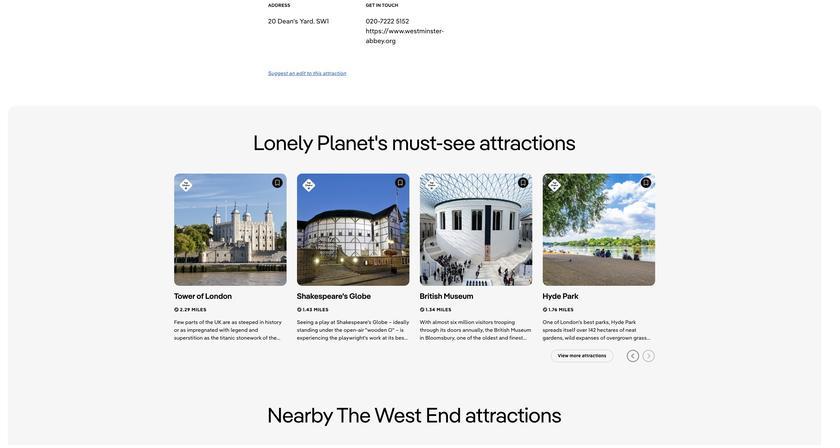 Task type: vqa. For each thing, say whether or not it's contained in the screenshot.


Task type: describe. For each thing, give the bounding box(es) containing it.
over
[[577, 327, 587, 334]]

expanses
[[576, 335, 599, 342]]

is…
[[239, 343, 246, 349]]

with
[[420, 319, 431, 326]]

parts
[[185, 319, 198, 326]]

the left 'uk'
[[205, 319, 213, 326]]

its inside with almost six million visitors trooping through its doors annually, the british museum in bloomsbury, one of the oldest and finest museums in the world,…
[[440, 327, 446, 334]]

and inside with almost six million visitors trooping through its doors annually, the british museum in bloomsbury, one of the oldest and finest museums in the world,…
[[499, 335, 508, 342]]

the tower of london image
[[174, 174, 286, 286]]

titanic
[[220, 335, 235, 342]]

lonely
[[253, 129, 313, 156]]

the up not
[[211, 335, 219, 342]]

of up well
[[600, 335, 605, 342]]

shakespeare's globe
[[297, 292, 371, 301]]

–
[[389, 319, 392, 326]]

view
[[558, 353, 569, 359]]

million
[[458, 319, 474, 326]]

and inside one of london's best parks, hyde park spreads itself over 142 hectares of neat gardens, wild expanses of overgrown grass and glorious trees. as well as…
[[543, 343, 552, 349]]

doors
[[447, 327, 461, 334]]

tower inside few parts of the uk are as steeped in history or as impregnated with legend and superstition as the titanic stonework of the tower of london. not only is…
[[174, 343, 189, 349]]

0 horizontal spatial museum
[[444, 292, 473, 301]]

previous slide image
[[626, 350, 639, 363]]

miles for shakespeare's
[[314, 307, 329, 313]]

museum inside with almost six million visitors trooping through its doors annually, the british museum in bloomsbury, one of the oldest and finest museums in the world,…
[[511, 327, 531, 334]]

or
[[174, 327, 179, 334]]

020-7222 5152 link
[[366, 17, 409, 25]]

nearby the west end attractions
[[268, 402, 562, 429]]

view more attractions
[[558, 353, 606, 359]]

5152
[[396, 17, 409, 25]]

attractions for nearby the west end attractions
[[466, 402, 562, 429]]

https://www.westminster-
[[366, 27, 444, 35]]

of up impregnated
[[199, 319, 204, 326]]

london's
[[560, 319, 582, 326]]

1.43 miles
[[303, 307, 329, 313]]

history
[[265, 319, 282, 326]]

miles for british
[[437, 307, 452, 313]]

an
[[289, 70, 295, 77]]

hyde park
[[543, 292, 579, 301]]

standing
[[297, 327, 318, 334]]

experiencing
[[297, 335, 328, 342]]

1.34
[[426, 307, 435, 313]]

oldest
[[482, 335, 498, 342]]

of right the stonework
[[263, 335, 268, 342]]

dusk view of shakespeare's globe theatre on the banks of the river thames in london image
[[297, 174, 409, 286]]

are
[[223, 319, 230, 326]]

get
[[366, 2, 375, 8]]

play
[[319, 319, 329, 326]]

o" – is
[[388, 327, 404, 334]]

attraction
[[323, 70, 346, 77]]

its inside seeing a play at shakespeare's globe – ideally standing under the open-air "wooden o" – is experiencing the playwright's work at its best and most…
[[388, 335, 394, 342]]

museums
[[420, 343, 443, 349]]

british museum link
[[420, 292, 521, 302]]

this
[[313, 70, 322, 77]]

superstition
[[174, 335, 203, 342]]

abbey.org
[[366, 37, 396, 45]]

few parts of the uk are as steeped in history or as impregnated with legend and superstition as the titanic stonework of the tower of london. not only is…
[[174, 319, 282, 349]]

park inside 'link'
[[563, 292, 579, 301]]

get in touch
[[366, 2, 398, 8]]

and inside seeing a play at shakespeare's globe – ideally standing under the open-air "wooden o" – is experiencing the playwright's work at its best and most…
[[297, 343, 306, 349]]

grass
[[634, 335, 647, 342]]

the up oldest
[[485, 327, 493, 334]]

under
[[319, 327, 333, 334]]

world,…
[[459, 343, 478, 349]]

six
[[450, 319, 457, 326]]

as…
[[607, 343, 617, 349]]

june 18, 2017: visitors seated on the shore of serpentine lake in hyde park. image
[[543, 174, 655, 286]]

the right 'under' on the left bottom of the page
[[334, 327, 342, 334]]

through
[[420, 327, 439, 334]]

yard.
[[300, 17, 315, 25]]

next slide image
[[642, 350, 655, 363]]

one of london's best parks, hyde park spreads itself over 142 hectares of neat gardens, wild expanses of overgrown grass and glorious trees. as well as…
[[543, 319, 647, 349]]

1.34 miles
[[426, 307, 452, 313]]

and inside few parts of the uk are as steeped in history or as impregnated with legend and superstition as the titanic stonework of the tower of london. not only is…
[[249, 327, 258, 334]]

in
[[376, 2, 381, 8]]

with almost six million visitors trooping through its doors annually, the british museum in bloomsbury, one of the oldest and finest museums in the world,…
[[420, 319, 531, 349]]

parks,
[[596, 319, 610, 326]]

1.76 miles
[[549, 307, 574, 313]]

sw1
[[316, 17, 329, 25]]

attractions inside view more attractions link
[[582, 353, 606, 359]]

shakespeare's inside seeing a play at shakespeare's globe – ideally standing under the open-air "wooden o" – is experiencing the playwright's work at its best and most…
[[337, 319, 371, 326]]

annually,
[[463, 327, 484, 334]]

to
[[307, 70, 312, 77]]

020-
[[366, 17, 380, 25]]

suggest an edit to this attraction link
[[268, 70, 346, 77]]

trees.
[[574, 343, 587, 349]]

legend
[[231, 327, 248, 334]]

a
[[315, 319, 318, 326]]

of up overgrown on the right bottom of page
[[620, 327, 624, 334]]

with
[[219, 327, 229, 334]]

of down the 'superstition'
[[190, 343, 195, 349]]

well
[[596, 343, 606, 349]]

view more attractions link
[[551, 351, 613, 363]]

0 horizontal spatial at
[[331, 319, 335, 326]]

of inside with almost six million visitors trooping through its doors annually, the british museum in bloomsbury, one of the oldest and finest museums in the world,…
[[467, 335, 472, 342]]

almost
[[433, 319, 449, 326]]

london
[[205, 292, 232, 301]]



Task type: locate. For each thing, give the bounding box(es) containing it.
at right work
[[382, 335, 387, 342]]

british down trooping
[[494, 327, 510, 334]]

7222
[[380, 17, 394, 25]]

1 vertical spatial in
[[420, 335, 424, 342]]

of up 'world,…'
[[467, 335, 472, 342]]

best inside seeing a play at shakespeare's globe – ideally standing under the open-air "wooden o" – is experiencing the playwright's work at its best and most…
[[395, 335, 406, 342]]

1 horizontal spatial globe
[[373, 319, 388, 326]]

https://www.westminster- abbey.org link
[[366, 27, 444, 45]]

in
[[260, 319, 264, 326], [420, 335, 424, 342], [444, 343, 448, 349]]

0 vertical spatial british
[[420, 292, 442, 301]]

uk
[[214, 319, 221, 326]]

one
[[543, 319, 553, 326]]

attractions
[[480, 129, 576, 156], [582, 353, 606, 359], [466, 402, 562, 429]]

shakespeare's
[[297, 292, 348, 301], [337, 319, 371, 326]]

overgrown
[[607, 335, 632, 342]]

2 horizontal spatial as
[[232, 319, 237, 326]]

british
[[420, 292, 442, 301], [494, 327, 510, 334]]

museum up 1.34 miles
[[444, 292, 473, 301]]

hyde inside one of london's best parks, hyde park spreads itself over 142 hectares of neat gardens, wild expanses of overgrown grass and glorious trees. as well as…
[[611, 319, 624, 326]]

miles right 1.76
[[559, 307, 574, 313]]

not
[[217, 343, 226, 349]]

miles up almost
[[437, 307, 452, 313]]

1 vertical spatial park
[[625, 319, 636, 326]]

20
[[268, 17, 276, 25]]

2 tower from the top
[[174, 343, 189, 349]]

seeing a play at shakespeare's globe – ideally standing under the open-air "wooden o" – is experiencing the playwright's work at its best and most…
[[297, 319, 409, 349]]

1.43
[[303, 307, 312, 313]]

4 miles from the left
[[559, 307, 574, 313]]

1 horizontal spatial hyde
[[611, 319, 624, 326]]

as right or
[[180, 327, 186, 334]]

1 vertical spatial at
[[382, 335, 387, 342]]

0 vertical spatial hyde
[[543, 292, 561, 301]]

miles for tower
[[192, 307, 207, 313]]

2 vertical spatial as
[[204, 335, 210, 342]]

hyde up 1.76
[[543, 292, 561, 301]]

hyde up hectares
[[611, 319, 624, 326]]

british museum
[[420, 292, 473, 301]]

of up 2.29 miles
[[197, 292, 204, 301]]

0 vertical spatial its
[[440, 327, 446, 334]]

british inside with almost six million visitors trooping through its doors annually, the british museum in bloomsbury, one of the oldest and finest museums in the world,…
[[494, 327, 510, 334]]

1 vertical spatial as
[[180, 327, 186, 334]]

ideally
[[393, 319, 409, 326]]

neat
[[626, 327, 636, 334]]

1 vertical spatial shakespeare's
[[337, 319, 371, 326]]

1 vertical spatial british
[[494, 327, 510, 334]]

west
[[375, 402, 422, 429]]

shakespeare's globe link
[[297, 292, 398, 302]]

air
[[358, 327, 364, 334]]

park up neat in the bottom right of the page
[[625, 319, 636, 326]]

museum
[[444, 292, 473, 301], [511, 327, 531, 334]]

trooping
[[494, 319, 515, 326]]

at
[[331, 319, 335, 326], [382, 335, 387, 342]]

hyde inside 'link'
[[543, 292, 561, 301]]

1 vertical spatial globe
[[373, 319, 388, 326]]

tower up 2.29
[[174, 292, 195, 301]]

0 horizontal spatial as
[[180, 327, 186, 334]]

and
[[249, 327, 258, 334], [499, 335, 508, 342], [297, 343, 306, 349], [543, 343, 552, 349]]

see
[[443, 129, 475, 156]]

the
[[337, 402, 371, 429]]

1 vertical spatial its
[[388, 335, 394, 342]]

finest
[[509, 335, 523, 342]]

itself
[[563, 327, 575, 334]]

0 vertical spatial as
[[232, 319, 237, 326]]

in inside few parts of the uk are as steeped in history or as impregnated with legend and superstition as the titanic stonework of the tower of london. not only is…
[[260, 319, 264, 326]]

1 miles from the left
[[192, 307, 207, 313]]

miles up play
[[314, 307, 329, 313]]

2 horizontal spatial in
[[444, 343, 448, 349]]

0 vertical spatial attractions
[[480, 129, 576, 156]]

impregnated
[[187, 327, 218, 334]]

1 vertical spatial attractions
[[582, 353, 606, 359]]

tower down the 'superstition'
[[174, 343, 189, 349]]

best
[[584, 319, 594, 326], [395, 335, 406, 342]]

1 horizontal spatial in
[[420, 335, 424, 342]]

its
[[440, 327, 446, 334], [388, 335, 394, 342]]

the down 'under' on the left bottom of the page
[[329, 335, 337, 342]]

lonely planet's must-see attractions
[[253, 129, 576, 156]]

best inside one of london's best parks, hyde park spreads itself over 142 hectares of neat gardens, wild expanses of overgrown grass and glorious trees. as well as…
[[584, 319, 594, 326]]

park up 1.76 miles on the right of the page
[[563, 292, 579, 301]]

0 horizontal spatial globe
[[349, 292, 371, 301]]

0 vertical spatial globe
[[349, 292, 371, 301]]

and down gardens,
[[543, 343, 552, 349]]

nearby
[[268, 402, 333, 429]]

2 miles from the left
[[314, 307, 329, 313]]

020-7222 5152 https://www.westminster- abbey.org
[[366, 17, 444, 45]]

and down experiencing
[[297, 343, 306, 349]]

shakespeare's up 1.43 miles
[[297, 292, 348, 301]]

1 horizontal spatial museum
[[511, 327, 531, 334]]

park
[[563, 292, 579, 301], [625, 319, 636, 326]]

0 horizontal spatial british
[[420, 292, 442, 301]]

2 vertical spatial in
[[444, 343, 448, 349]]

"wooden
[[365, 327, 387, 334]]

1 tower from the top
[[174, 292, 195, 301]]

steeped
[[238, 319, 258, 326]]

of right one
[[554, 319, 559, 326]]

playwright's
[[339, 335, 368, 342]]

miles for hyde
[[559, 307, 574, 313]]

1 vertical spatial best
[[395, 335, 406, 342]]

as
[[589, 343, 595, 349]]

address
[[268, 2, 290, 8]]

wild
[[565, 335, 575, 342]]

1.76
[[549, 307, 558, 313]]

the down the annually,
[[473, 335, 481, 342]]

tower of london
[[174, 292, 232, 301]]

in down bloomsbury,
[[444, 343, 448, 349]]

edit
[[296, 70, 306, 77]]

0 horizontal spatial in
[[260, 319, 264, 326]]

one
[[457, 335, 466, 342]]

park inside one of london's best parks, hyde park spreads itself over 142 hectares of neat gardens, wild expanses of overgrown grass and glorious trees. as well as…
[[625, 319, 636, 326]]

bloomsbury,
[[425, 335, 455, 342]]

0 horizontal spatial best
[[395, 335, 406, 342]]

suggest an edit to this attraction
[[268, 70, 346, 77]]

more
[[570, 353, 581, 359]]

1 vertical spatial museum
[[511, 327, 531, 334]]

best up the 142
[[584, 319, 594, 326]]

0 vertical spatial museum
[[444, 292, 473, 301]]

as right the are on the bottom left of the page
[[232, 319, 237, 326]]

0 vertical spatial park
[[563, 292, 579, 301]]

the down history
[[269, 335, 277, 342]]

shakespeare's up open-
[[337, 319, 371, 326]]

and left finest
[[499, 335, 508, 342]]

globe
[[349, 292, 371, 301], [373, 319, 388, 326]]

of
[[197, 292, 204, 301], [199, 319, 204, 326], [554, 319, 559, 326], [620, 327, 624, 334], [263, 335, 268, 342], [467, 335, 472, 342], [600, 335, 605, 342], [190, 343, 195, 349]]

1 vertical spatial tower
[[174, 343, 189, 349]]

miles right 2.29
[[192, 307, 207, 313]]

work
[[369, 335, 381, 342]]

at right play
[[331, 319, 335, 326]]

its down o" – is at bottom left
[[388, 335, 394, 342]]

tower of london link
[[174, 292, 275, 302]]

globe inside seeing a play at shakespeare's globe – ideally standing under the open-air "wooden o" – is experiencing the playwright's work at its best and most…
[[373, 319, 388, 326]]

gardens,
[[543, 335, 564, 342]]

in down "through"
[[420, 335, 424, 342]]

20 dean's yard. sw1
[[268, 17, 329, 25]]

0 vertical spatial shakespeare's
[[297, 292, 348, 301]]

london.
[[196, 343, 215, 349]]

glorious
[[553, 343, 573, 349]]

3 miles from the left
[[437, 307, 452, 313]]

the down one
[[450, 343, 458, 349]]

2.29
[[180, 307, 190, 313]]

as
[[232, 319, 237, 326], [180, 327, 186, 334], [204, 335, 210, 342]]

0 vertical spatial tower
[[174, 292, 195, 301]]

and up the stonework
[[249, 327, 258, 334]]

2.29 miles
[[180, 307, 207, 313]]

1 horizontal spatial at
[[382, 335, 387, 342]]

1 horizontal spatial park
[[625, 319, 636, 326]]

best down o" – is at bottom left
[[395, 335, 406, 342]]

attractions for lonely planet's must-see attractions
[[480, 129, 576, 156]]

museum up finest
[[511, 327, 531, 334]]

hyde
[[543, 292, 561, 301], [611, 319, 624, 326]]

1 horizontal spatial british
[[494, 327, 510, 334]]

1 horizontal spatial its
[[440, 327, 446, 334]]

0 horizontal spatial its
[[388, 335, 394, 342]]

0 horizontal spatial hyde
[[543, 292, 561, 301]]

open-
[[344, 327, 358, 334]]

touch
[[382, 2, 398, 8]]

suggest
[[268, 70, 288, 77]]

stonework
[[236, 335, 262, 342]]

must-
[[392, 129, 443, 156]]

in left history
[[260, 319, 264, 326]]

few
[[174, 319, 184, 326]]

1 vertical spatial hyde
[[611, 319, 624, 326]]

great court, british museum, bloomsbury, london, england, united kingdom, europe image
[[420, 174, 532, 286]]

only
[[227, 343, 237, 349]]

0 horizontal spatial park
[[563, 292, 579, 301]]

0 vertical spatial best
[[584, 319, 594, 326]]

end
[[426, 402, 461, 429]]

1 horizontal spatial as
[[204, 335, 210, 342]]

2 vertical spatial attractions
[[466, 402, 562, 429]]

142
[[588, 327, 596, 334]]

seeing
[[297, 319, 314, 326]]

its down almost
[[440, 327, 446, 334]]

planet's
[[317, 129, 388, 156]]

the
[[205, 319, 213, 326], [334, 327, 342, 334], [485, 327, 493, 334], [211, 335, 219, 342], [269, 335, 277, 342], [329, 335, 337, 342], [473, 335, 481, 342], [450, 343, 458, 349]]

british up 1.34
[[420, 292, 442, 301]]

as up london.
[[204, 335, 210, 342]]

0 vertical spatial in
[[260, 319, 264, 326]]

most…
[[307, 343, 323, 349]]

0 vertical spatial at
[[331, 319, 335, 326]]

1 horizontal spatial best
[[584, 319, 594, 326]]



